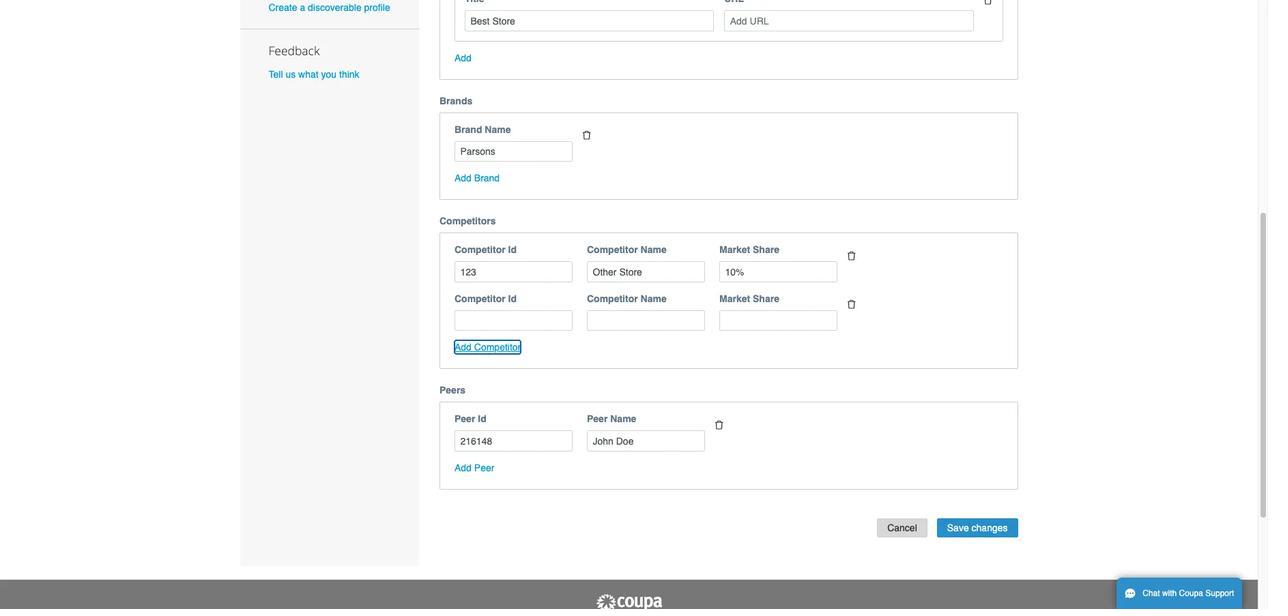 Task type: locate. For each thing, give the bounding box(es) containing it.
create a discoverable profile link
[[269, 2, 390, 13]]

brands
[[440, 96, 473, 106]]

id for competitor name text field
[[508, 294, 517, 304]]

peer down peer id text box
[[475, 463, 495, 474]]

name for the brand name text box
[[485, 124, 511, 135]]

1 competitor id text field from the top
[[455, 262, 573, 283]]

2 market share text field from the top
[[720, 311, 838, 331]]

4 add from the top
[[455, 463, 472, 474]]

1 vertical spatial market share
[[720, 294, 780, 304]]

2 share from the top
[[753, 294, 780, 304]]

competitor id down competitors
[[455, 245, 517, 256]]

create a discoverable profile
[[269, 2, 390, 13]]

add button
[[455, 51, 472, 65]]

competitor name
[[587, 245, 667, 256], [587, 294, 667, 304]]

peer up "peer name" text field
[[587, 414, 608, 425]]

1 vertical spatial market share text field
[[720, 311, 838, 331]]

add up peers
[[455, 342, 472, 353]]

2 competitor name from the top
[[587, 294, 667, 304]]

id
[[508, 245, 517, 256], [508, 294, 517, 304], [478, 414, 487, 425]]

a
[[300, 2, 305, 13]]

competitor name up competitor name text field
[[587, 294, 667, 304]]

add competitor button
[[455, 341, 521, 355]]

brand down 'brands'
[[455, 124, 482, 135]]

Market Share text field
[[720, 262, 838, 283], [720, 311, 838, 331]]

save changes button
[[938, 519, 1019, 538]]

peer down peers
[[455, 414, 476, 425]]

2 market from the top
[[720, 294, 751, 304]]

competitor id
[[455, 245, 517, 256], [455, 294, 517, 304]]

Competitor Name text field
[[587, 262, 705, 283]]

brand down the brand name text box
[[475, 173, 500, 184]]

name for competitor name text box
[[641, 245, 667, 256]]

chat with coupa support button
[[1117, 578, 1243, 610]]

name for "peer name" text field
[[611, 414, 637, 425]]

Title text field
[[465, 10, 715, 31]]

chat
[[1143, 589, 1161, 599]]

support
[[1206, 589, 1235, 599]]

URL text field
[[725, 10, 974, 31]]

brand
[[455, 124, 482, 135], [475, 173, 500, 184]]

0 vertical spatial competitor id text field
[[455, 262, 573, 283]]

name up competitor name text box
[[641, 245, 667, 256]]

peer inside button
[[475, 463, 495, 474]]

name up "peer name" text field
[[611, 414, 637, 425]]

peer
[[455, 414, 476, 425], [587, 414, 608, 425], [475, 463, 495, 474]]

0 vertical spatial market share
[[720, 245, 780, 256]]

competitor id up add competitor button
[[455, 294, 517, 304]]

1 add from the top
[[455, 52, 472, 63]]

id for competitor name text box
[[508, 245, 517, 256]]

tell
[[269, 69, 283, 80]]

0 vertical spatial market share text field
[[720, 262, 838, 283]]

1 vertical spatial competitor id
[[455, 294, 517, 304]]

1 share from the top
[[753, 245, 780, 256]]

0 vertical spatial competitor name
[[587, 245, 667, 256]]

2 add from the top
[[455, 173, 472, 184]]

you
[[321, 69, 337, 80]]

add for add competitor
[[455, 342, 472, 353]]

name
[[485, 124, 511, 135], [641, 245, 667, 256], [641, 294, 667, 304], [611, 414, 637, 425]]

discoverable
[[308, 2, 362, 13]]

competitor name for competitor name text box
[[587, 245, 667, 256]]

market share
[[720, 245, 780, 256], [720, 294, 780, 304]]

0 vertical spatial share
[[753, 245, 780, 256]]

1 competitor name from the top
[[587, 245, 667, 256]]

2 competitor id text field from the top
[[455, 311, 573, 331]]

Peer Name text field
[[587, 431, 705, 452]]

market share text field for competitor name text box
[[720, 262, 838, 283]]

profile
[[364, 2, 390, 13]]

2 competitor id from the top
[[455, 294, 517, 304]]

1 vertical spatial market
[[720, 294, 751, 304]]

1 vertical spatial competitor id text field
[[455, 311, 573, 331]]

0 vertical spatial id
[[508, 245, 517, 256]]

competitor
[[455, 245, 506, 256], [587, 245, 638, 256], [455, 294, 506, 304], [587, 294, 638, 304], [475, 342, 521, 353]]

competitor name up competitor name text box
[[587, 245, 667, 256]]

1 vertical spatial id
[[508, 294, 517, 304]]

name up the brand name text box
[[485, 124, 511, 135]]

3 add from the top
[[455, 342, 472, 353]]

competitors
[[440, 216, 496, 227]]

share
[[753, 245, 780, 256], [753, 294, 780, 304]]

add up 'brands'
[[455, 52, 472, 63]]

competitor id for competitor id text field for competitor name text field
[[455, 294, 517, 304]]

2 market share from the top
[[720, 294, 780, 304]]

save
[[948, 523, 970, 534]]

1 vertical spatial share
[[753, 294, 780, 304]]

1 market from the top
[[720, 245, 751, 256]]

1 vertical spatial brand
[[475, 173, 500, 184]]

add for add peer
[[455, 463, 472, 474]]

name up competitor name text field
[[641, 294, 667, 304]]

1 competitor id from the top
[[455, 245, 517, 256]]

0 vertical spatial market
[[720, 245, 751, 256]]

1 vertical spatial competitor name
[[587, 294, 667, 304]]

brand inside button
[[475, 173, 500, 184]]

add up competitors
[[455, 173, 472, 184]]

Competitor Id text field
[[455, 262, 573, 283], [455, 311, 573, 331]]

coupa supplier portal image
[[595, 594, 663, 610]]

add down peer id in the left bottom of the page
[[455, 463, 472, 474]]

market
[[720, 245, 751, 256], [720, 294, 751, 304]]

1 market share from the top
[[720, 245, 780, 256]]

add
[[455, 52, 472, 63], [455, 173, 472, 184], [455, 342, 472, 353], [455, 463, 472, 474]]

2 vertical spatial id
[[478, 414, 487, 425]]

add inside button
[[455, 463, 472, 474]]

create
[[269, 2, 297, 13]]

add for add brand
[[455, 173, 472, 184]]

1 market share text field from the top
[[720, 262, 838, 283]]

0 vertical spatial competitor id
[[455, 245, 517, 256]]



Task type: vqa. For each thing, say whether or not it's contained in the screenshot.
think
yes



Task type: describe. For each thing, give the bounding box(es) containing it.
tell us what you think
[[269, 69, 360, 80]]

id for "peer name" text field
[[478, 414, 487, 425]]

competitor inside button
[[475, 342, 521, 353]]

add brand
[[455, 173, 500, 184]]

with
[[1163, 589, 1178, 599]]

market for market share text box related to competitor name text box
[[720, 245, 751, 256]]

market for competitor name text field market share text box
[[720, 294, 751, 304]]

add brand button
[[455, 172, 500, 185]]

chat with coupa support
[[1143, 589, 1235, 599]]

Peer Id text field
[[455, 431, 573, 452]]

add peer button
[[455, 462, 495, 475]]

share for competitor name text box
[[753, 245, 780, 256]]

add peer
[[455, 463, 495, 474]]

coupa
[[1180, 589, 1204, 599]]

market share for competitor name text box
[[720, 245, 780, 256]]

think
[[339, 69, 360, 80]]

save changes
[[948, 523, 1008, 534]]

name for competitor name text field
[[641, 294, 667, 304]]

Competitor Name text field
[[587, 311, 705, 331]]

peer name
[[587, 414, 637, 425]]

changes
[[972, 523, 1008, 534]]

market share for competitor name text field
[[720, 294, 780, 304]]

competitor id for competitor id text field related to competitor name text box
[[455, 245, 517, 256]]

market share text field for competitor name text field
[[720, 311, 838, 331]]

us
[[286, 69, 296, 80]]

peers
[[440, 385, 466, 396]]

add for add
[[455, 52, 472, 63]]

Brand Name text field
[[455, 141, 573, 162]]

peer for peer id
[[455, 414, 476, 425]]

add competitor
[[455, 342, 521, 353]]

peer for peer name
[[587, 414, 608, 425]]

cancel
[[888, 523, 918, 534]]

what
[[298, 69, 319, 80]]

brand name
[[455, 124, 511, 135]]

0 vertical spatial brand
[[455, 124, 482, 135]]

tell us what you think button
[[269, 68, 360, 81]]

peer id
[[455, 414, 487, 425]]

feedback
[[269, 43, 320, 59]]

share for competitor name text field
[[753, 294, 780, 304]]

competitor id text field for competitor name text field
[[455, 311, 573, 331]]

cancel link
[[878, 519, 928, 538]]

competitor id text field for competitor name text box
[[455, 262, 573, 283]]

competitor name for competitor name text field
[[587, 294, 667, 304]]



